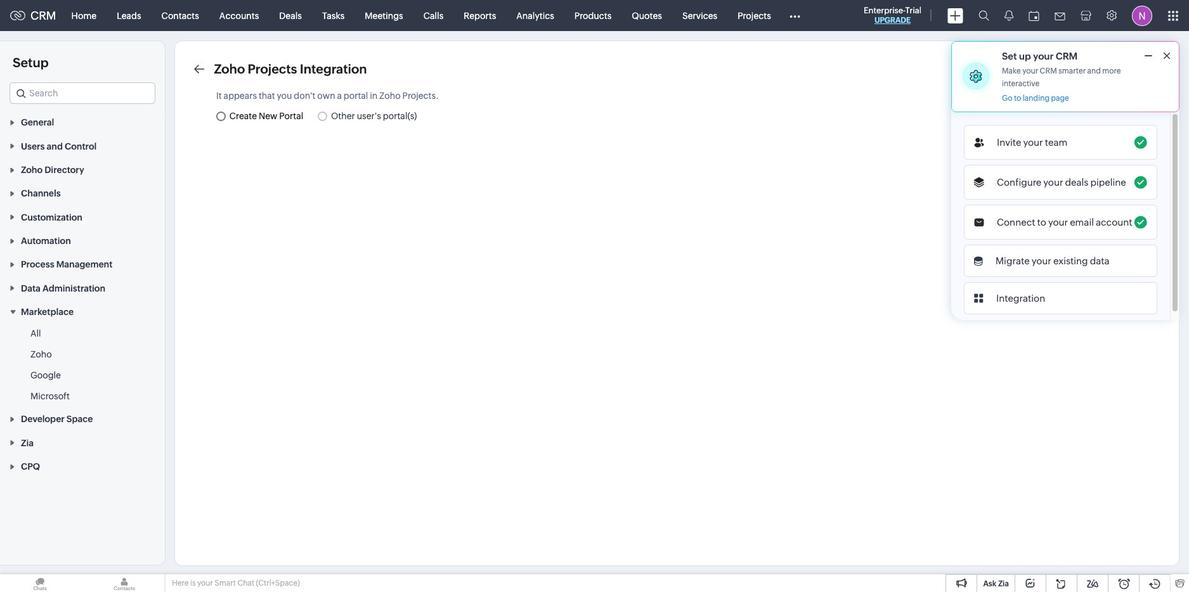 Task type: locate. For each thing, give the bounding box(es) containing it.
1 vertical spatial zia
[[999, 580, 1010, 589]]

meetings link
[[355, 0, 414, 31]]

portal(s)
[[383, 111, 417, 121]]

zoho
[[214, 62, 245, 76], [380, 91, 401, 101], [21, 165, 43, 175], [30, 350, 52, 360]]

mails element
[[1048, 1, 1074, 30]]

profile element
[[1125, 0, 1161, 31]]

1 horizontal spatial projects
[[738, 10, 772, 21]]

zoho directory button
[[0, 158, 165, 182]]

1 vertical spatial crm
[[1056, 51, 1078, 62]]

users and control button
[[0, 134, 165, 158]]

google
[[30, 371, 61, 381]]

administration
[[42, 284, 105, 294]]

leads
[[117, 10, 141, 21]]

developer space
[[21, 415, 93, 425]]

that
[[259, 91, 275, 101]]

home link
[[61, 0, 107, 31]]

enterprise-
[[864, 6, 906, 15]]

setup
[[13, 55, 49, 70]]

process
[[21, 260, 54, 270]]

projects
[[738, 10, 772, 21], [248, 62, 297, 76]]

zoho inside marketplace region
[[30, 350, 52, 360]]

analytics
[[517, 10, 555, 21]]

your right up
[[1034, 51, 1054, 62]]

1 vertical spatial and
[[47, 141, 63, 151]]

crm left smarter
[[1041, 67, 1058, 76]]

0 vertical spatial projects
[[738, 10, 772, 21]]

(ctrl+space)
[[256, 579, 300, 588]]

to right go
[[1015, 94, 1022, 103]]

customization
[[21, 212, 82, 223]]

and left more on the right top
[[1088, 67, 1102, 76]]

users
[[21, 141, 45, 151]]

configure
[[998, 177, 1042, 188]]

interactive
[[1003, 79, 1040, 88]]

0 horizontal spatial to
[[1015, 94, 1022, 103]]

projects up that
[[248, 62, 297, 76]]

user's
[[357, 111, 381, 121]]

1 vertical spatial to
[[1038, 217, 1047, 228]]

make
[[1003, 67, 1022, 76]]

and
[[1088, 67, 1102, 76], [47, 141, 63, 151]]

crm left home
[[30, 9, 56, 22]]

zoho right the in
[[380, 91, 401, 101]]

1 vertical spatial integration
[[997, 293, 1046, 304]]

control
[[65, 141, 97, 151]]

your right 'migrate'
[[1032, 256, 1052, 267]]

search element
[[972, 0, 998, 31]]

0 horizontal spatial integration
[[300, 62, 367, 76]]

1 horizontal spatial integration
[[997, 293, 1046, 304]]

profile image
[[1133, 5, 1153, 26]]

marketplace region
[[0, 324, 165, 407]]

projects link
[[728, 0, 782, 31]]

Other Modules field
[[782, 5, 809, 26]]

1 horizontal spatial and
[[1088, 67, 1102, 76]]

zia right the ask
[[999, 580, 1010, 589]]

calls link
[[414, 0, 454, 31]]

you
[[277, 91, 292, 101]]

connect
[[998, 217, 1036, 228]]

to
[[1015, 94, 1022, 103], [1038, 217, 1047, 228]]

0 vertical spatial to
[[1015, 94, 1022, 103]]

channels button
[[0, 182, 165, 205]]

your
[[1034, 51, 1054, 62], [1023, 67, 1039, 76], [1024, 137, 1044, 148], [1044, 177, 1064, 188], [1049, 217, 1069, 228], [1032, 256, 1052, 267], [197, 579, 213, 588]]

here
[[172, 579, 189, 588]]

zoho down users
[[21, 165, 43, 175]]

0 vertical spatial integration
[[300, 62, 367, 76]]

existing
[[1054, 256, 1089, 267]]

tasks link
[[312, 0, 355, 31]]

google link
[[30, 369, 61, 382]]

data administration button
[[0, 276, 165, 300]]

quotes
[[632, 10, 663, 21]]

0 horizontal spatial projects
[[248, 62, 297, 76]]

crm up smarter
[[1056, 51, 1078, 62]]

integration down 'migrate'
[[997, 293, 1046, 304]]

calls
[[424, 10, 444, 21]]

zia up cpq
[[21, 438, 34, 449]]

integration up it appears that you don't own a portal in zoho projects.
[[300, 62, 367, 76]]

projects left other modules field
[[738, 10, 772, 21]]

zia button
[[0, 431, 165, 455]]

zoho for zoho
[[30, 350, 52, 360]]

None field
[[10, 83, 155, 104]]

channels
[[21, 189, 61, 199]]

0 horizontal spatial zia
[[21, 438, 34, 449]]

here is your smart chat (ctrl+space)
[[172, 579, 300, 588]]

your left deals
[[1044, 177, 1064, 188]]

zoho inside dropdown button
[[21, 165, 43, 175]]

set
[[1003, 51, 1018, 62]]

landing
[[1024, 94, 1050, 103]]

account
[[1097, 217, 1133, 228]]

zoho up it
[[214, 62, 245, 76]]

crm
[[30, 9, 56, 22], [1056, 51, 1078, 62], [1041, 67, 1058, 76]]

integration
[[300, 62, 367, 76], [997, 293, 1046, 304]]

0 vertical spatial and
[[1088, 67, 1102, 76]]

1 horizontal spatial to
[[1038, 217, 1047, 228]]

zia
[[21, 438, 34, 449], [999, 580, 1010, 589]]

0 vertical spatial zia
[[21, 438, 34, 449]]

reports link
[[454, 0, 507, 31]]

marketplace button
[[0, 300, 165, 324]]

process management
[[21, 260, 113, 270]]

go to landing page link
[[1003, 94, 1070, 103]]

0 horizontal spatial and
[[47, 141, 63, 151]]

your left email
[[1049, 217, 1069, 228]]

meetings
[[365, 10, 403, 21]]

process management button
[[0, 253, 165, 276]]

trial
[[906, 6, 922, 15]]

deals
[[1066, 177, 1089, 188]]

own
[[318, 91, 335, 101]]

contacts
[[162, 10, 199, 21]]

your left team at the top of the page
[[1024, 137, 1044, 148]]

and right users
[[47, 141, 63, 151]]

a
[[337, 91, 342, 101]]

and inside set up your crm make your crm smarter and more interactive go to landing page
[[1088, 67, 1102, 76]]

zoho up google
[[30, 350, 52, 360]]

to right connect
[[1038, 217, 1047, 228]]



Task type: vqa. For each thing, say whether or not it's contained in the screenshot.
bottommost Module
no



Task type: describe. For each thing, give the bounding box(es) containing it.
zoho directory
[[21, 165, 84, 175]]

zia inside dropdown button
[[21, 438, 34, 449]]

smart
[[215, 579, 236, 588]]

crm link
[[10, 9, 56, 22]]

migrate your existing data
[[996, 256, 1110, 267]]

connect to your email account
[[998, 217, 1133, 228]]

products link
[[565, 0, 622, 31]]

management
[[56, 260, 113, 270]]

projects.
[[403, 91, 439, 101]]

1 horizontal spatial zia
[[999, 580, 1010, 589]]

analytics link
[[507, 0, 565, 31]]

signals element
[[998, 0, 1022, 31]]

services link
[[673, 0, 728, 31]]

space
[[67, 415, 93, 425]]

configure your deals pipeline
[[998, 177, 1127, 188]]

up
[[1020, 51, 1032, 62]]

2 vertical spatial crm
[[1041, 67, 1058, 76]]

automation button
[[0, 229, 165, 253]]

all link
[[30, 328, 41, 340]]

contacts link
[[151, 0, 209, 31]]

upgrade
[[875, 16, 911, 25]]

create new portal
[[230, 111, 304, 121]]

tasks
[[322, 10, 345, 21]]

don't
[[294, 91, 316, 101]]

developer space button
[[0, 407, 165, 431]]

deals
[[279, 10, 302, 21]]

zoho link
[[30, 348, 52, 361]]

other
[[331, 111, 355, 121]]

go
[[1003, 94, 1013, 103]]

1 vertical spatial projects
[[248, 62, 297, 76]]

data administration
[[21, 284, 105, 294]]

users and control
[[21, 141, 97, 151]]

invite your team
[[998, 137, 1068, 148]]

customization button
[[0, 205, 165, 229]]

deals link
[[269, 0, 312, 31]]

leads link
[[107, 0, 151, 31]]

pipeline
[[1091, 177, 1127, 188]]

quotes link
[[622, 0, 673, 31]]

to inside set up your crm make your crm smarter and more interactive go to landing page
[[1015, 94, 1022, 103]]

is
[[190, 579, 196, 588]]

cpq button
[[0, 455, 165, 479]]

it
[[216, 91, 222, 101]]

new
[[259, 111, 278, 121]]

ask
[[984, 580, 997, 589]]

contacts image
[[84, 575, 164, 593]]

appears
[[224, 91, 257, 101]]

marketplace
[[21, 307, 74, 317]]

reports
[[464, 10, 496, 21]]

ask zia
[[984, 580, 1010, 589]]

Search text field
[[10, 83, 155, 103]]

general
[[21, 118, 54, 128]]

signals image
[[1005, 10, 1014, 21]]

cpq
[[21, 462, 40, 472]]

all
[[30, 329, 41, 339]]

invite
[[998, 137, 1022, 148]]

accounts link
[[209, 0, 269, 31]]

zoho for zoho directory
[[21, 165, 43, 175]]

migrate
[[996, 256, 1030, 267]]

your down up
[[1023, 67, 1039, 76]]

home
[[71, 10, 97, 21]]

automation
[[21, 236, 71, 246]]

your right is
[[197, 579, 213, 588]]

0 vertical spatial crm
[[30, 9, 56, 22]]

products
[[575, 10, 612, 21]]

more
[[1103, 67, 1122, 76]]

mails image
[[1055, 12, 1066, 20]]

zoho for zoho projects integration
[[214, 62, 245, 76]]

accounts
[[219, 10, 259, 21]]

create
[[230, 111, 257, 121]]

and inside dropdown button
[[47, 141, 63, 151]]

developer
[[21, 415, 65, 425]]

chats image
[[0, 575, 80, 593]]

in
[[370, 91, 378, 101]]

search image
[[979, 10, 990, 21]]

page
[[1052, 94, 1070, 103]]

portal
[[344, 91, 368, 101]]

other user's portal(s)
[[331, 111, 417, 121]]

it appears that you don't own a portal in zoho projects.
[[216, 91, 439, 101]]

calendar image
[[1029, 10, 1040, 21]]

microsoft link
[[30, 390, 70, 403]]

portal
[[279, 111, 304, 121]]

chat
[[238, 579, 255, 588]]

email
[[1071, 217, 1095, 228]]

create menu image
[[948, 8, 964, 23]]

data
[[1091, 256, 1110, 267]]

services
[[683, 10, 718, 21]]

team
[[1046, 137, 1068, 148]]

data
[[21, 284, 41, 294]]

general button
[[0, 110, 165, 134]]

zoho projects integration
[[214, 62, 367, 76]]

create menu element
[[941, 0, 972, 31]]



